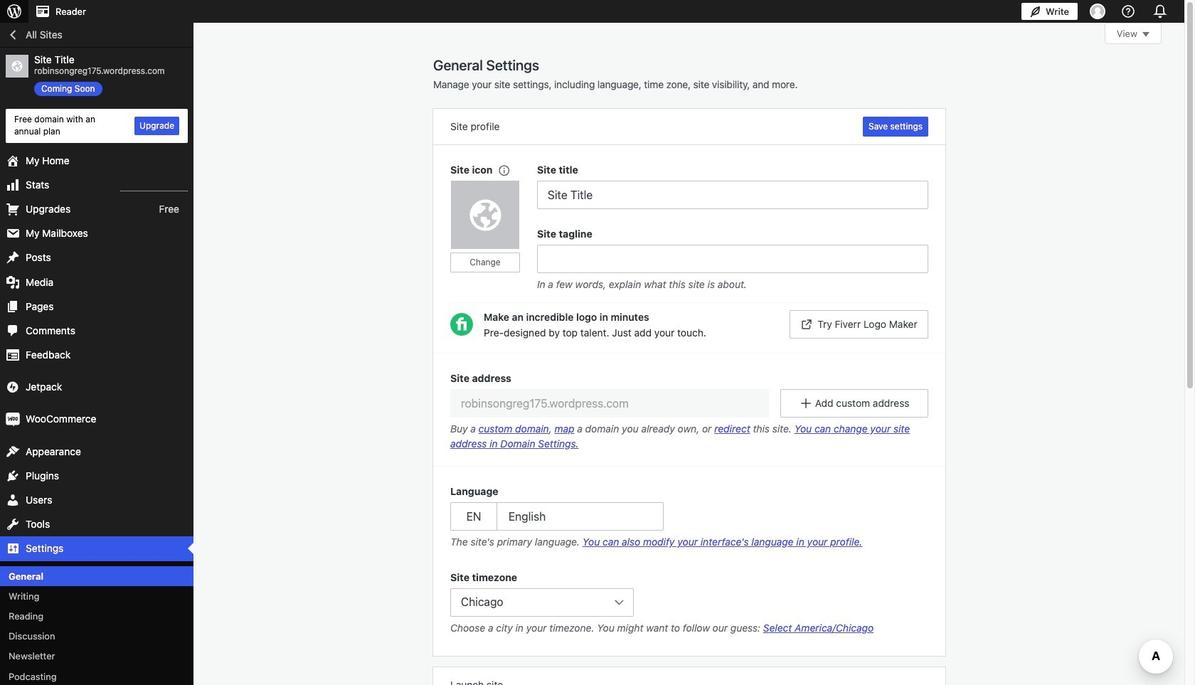Task type: describe. For each thing, give the bounding box(es) containing it.
manage your sites image
[[6, 3, 23, 20]]

more information image
[[497, 163, 510, 176]]

highest hourly views 0 image
[[120, 182, 188, 191]]

help image
[[1120, 3, 1137, 20]]

2 img image from the top
[[6, 412, 20, 427]]

my profile image
[[1090, 4, 1106, 19]]



Task type: locate. For each thing, give the bounding box(es) containing it.
manage your notifications image
[[1151, 1, 1171, 21]]

fiverr small logo image
[[451, 313, 473, 336]]

closed image
[[1143, 32, 1150, 37]]

1 img image from the top
[[6, 380, 20, 395]]

main content
[[433, 23, 1162, 685]]

None text field
[[537, 181, 929, 209], [537, 245, 929, 273], [451, 389, 770, 418], [537, 181, 929, 209], [537, 245, 929, 273], [451, 389, 770, 418]]

img image
[[6, 380, 20, 395], [6, 412, 20, 427]]

group
[[451, 162, 537, 295], [537, 162, 929, 209], [537, 226, 929, 295], [433, 353, 946, 467], [451, 484, 929, 553], [451, 570, 929, 639]]

1 vertical spatial img image
[[6, 412, 20, 427]]

0 vertical spatial img image
[[6, 380, 20, 395]]



